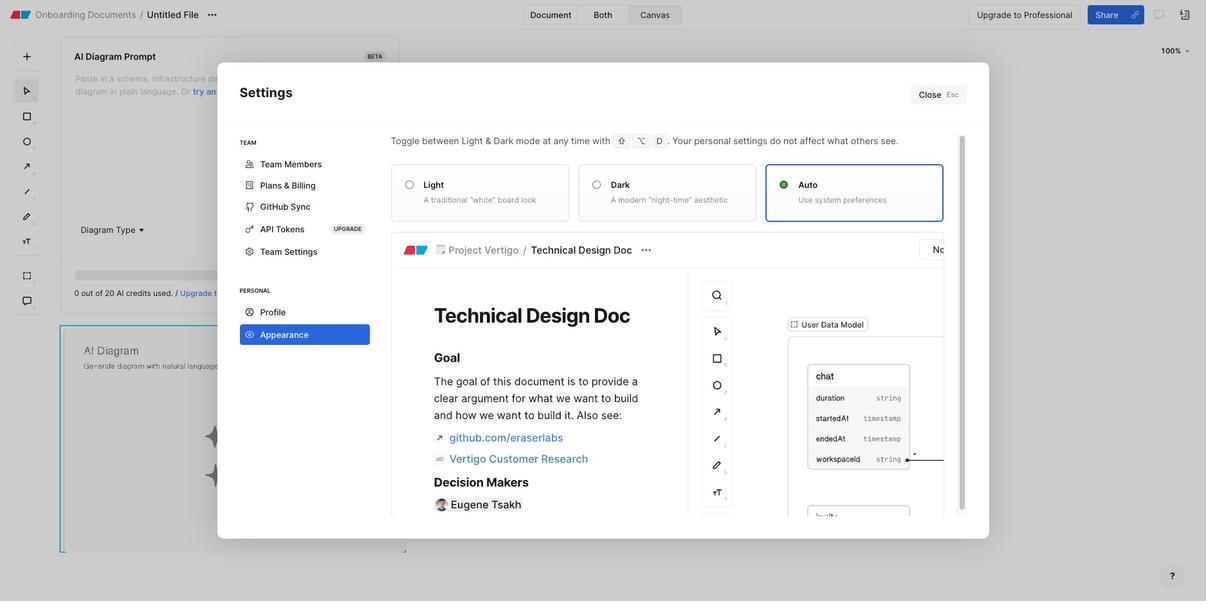 Task type: describe. For each thing, give the bounding box(es) containing it.
to inside button
[[1014, 9, 1022, 20]]

see.
[[881, 135, 899, 146]]

diagram type button
[[74, 221, 150, 238]]

plans & billing button
[[240, 176, 370, 194]]

100
[[1162, 46, 1176, 55]]

try an example
[[193, 86, 252, 97]]

.
[[668, 135, 670, 146]]

team members
[[260, 159, 322, 169]]

1 horizontal spatial light
[[462, 135, 483, 146]]

1 horizontal spatial /
[[175, 288, 178, 298]]

time"
[[674, 195, 693, 205]]

personal
[[240, 287, 271, 294]]

⇧
[[618, 136, 626, 146]]

d
[[657, 136, 663, 146]]

tokens
[[276, 224, 305, 234]]

document button
[[526, 6, 577, 24]]

system
[[815, 195, 842, 205]]

auto use system preferences
[[799, 180, 888, 205]]

your
[[673, 135, 692, 146]]

api
[[260, 224, 274, 234]]

used.
[[153, 288, 173, 298]]

try an example link
[[193, 86, 252, 97]]

1 vertical spatial upgrade
[[180, 288, 212, 298]]

0 vertical spatial diagram
[[86, 51, 122, 62]]

profile button
[[240, 303, 370, 321]]

diagram inside button
[[81, 225, 114, 235]]

board
[[498, 195, 519, 205]]

upgrade to professional button
[[969, 5, 1081, 24]]

dark a modern "night-time" aesthetic
[[611, 180, 729, 205]]

traditional
[[431, 195, 468, 205]]

20
[[105, 288, 114, 298]]

team members button
[[240, 155, 370, 173]]

team for team
[[240, 139, 257, 146]]

preferences
[[844, 195, 888, 205]]

esc
[[947, 90, 959, 99]]

billing
[[292, 180, 316, 191]]

0 vertical spatial /
[[140, 9, 143, 20]]

upgrade to professional
[[978, 9, 1073, 20]]

canvas
[[641, 10, 670, 20]]

sync
[[291, 201, 311, 212]]

close
[[920, 89, 942, 100]]

toggle
[[391, 135, 420, 146]]

settings inside button
[[284, 247, 318, 257]]

mode
[[516, 135, 541, 146]]

not
[[784, 135, 798, 146]]

unlimited
[[224, 288, 258, 298]]

dark inside the dark a modern "night-time" aesthetic
[[611, 180, 630, 190]]

look
[[522, 195, 537, 205]]

0
[[74, 288, 79, 298]]

aesthetic
[[695, 195, 729, 205]]

professional
[[1025, 9, 1073, 20]]

? button
[[1161, 564, 1186, 588]]

credits
[[126, 288, 151, 298]]

team settings button
[[240, 243, 370, 261]]

between
[[422, 135, 459, 146]]

onboarding documents /
[[35, 9, 143, 20]]

team settings
[[260, 247, 318, 257]]

any
[[554, 135, 569, 146]]

upgrade inside button
[[978, 9, 1012, 20]]

auto
[[799, 180, 818, 190]]

modern
[[619, 195, 647, 205]]

toggle between light & dark mode at any time with
[[391, 135, 613, 146]]

onboarding
[[35, 9, 85, 20]]

affect
[[801, 135, 825, 146]]

1 horizontal spatial ai
[[117, 288, 124, 298]]

beta
[[368, 53, 383, 60]]

documents
[[88, 9, 136, 20]]

time
[[572, 135, 590, 146]]

⌥
[[637, 136, 646, 146]]



Task type: locate. For each thing, give the bounding box(es) containing it.
0 horizontal spatial light
[[424, 180, 444, 190]]

a for dark
[[611, 195, 617, 205]]

personal
[[695, 135, 731, 146]]

0 vertical spatial team
[[240, 139, 257, 146]]

to left professional
[[1014, 9, 1022, 20]]

document
[[531, 10, 572, 20]]

%
[[1176, 46, 1182, 55]]

settings
[[734, 135, 768, 146]]

light inside light a traditional "white" board look
[[424, 180, 444, 190]]

a for light
[[424, 195, 429, 205]]

light mode screenshot image
[[391, 232, 945, 517]]

0 horizontal spatial dark
[[494, 135, 514, 146]]

0 vertical spatial upgrade
[[978, 9, 1012, 20]]

ai down onboarding documents / at the left of the page
[[74, 51, 83, 62]]

settings down tokens
[[284, 247, 318, 257]]

1 horizontal spatial upgrade
[[978, 9, 1012, 20]]

team for team members
[[260, 159, 282, 169]]

0 horizontal spatial upgrade
[[180, 288, 212, 298]]

both
[[594, 10, 613, 20]]

dark left 'mode'
[[494, 135, 514, 146]]

1 vertical spatial ai
[[117, 288, 124, 298]]

1 a from the left
[[424, 195, 429, 205]]

appearance
[[260, 330, 309, 340]]

0 horizontal spatial ai
[[74, 51, 83, 62]]

close esc
[[920, 89, 959, 100]]

1 horizontal spatial a
[[611, 195, 617, 205]]

appearance button
[[240, 324, 370, 345]]

1 vertical spatial team
[[260, 159, 282, 169]]

light right between
[[462, 135, 483, 146]]

upgrade left professional
[[978, 9, 1012, 20]]

1 vertical spatial dark
[[611, 180, 630, 190]]

a left traditional
[[424, 195, 429, 205]]

None radio
[[780, 178, 789, 191]]

1 vertical spatial /
[[175, 288, 178, 298]]

upgrade to unlimited button
[[180, 288, 258, 298]]

"white"
[[470, 195, 496, 205]]

example
[[219, 86, 252, 97]]

team inside button
[[260, 247, 282, 257]]

use
[[799, 195, 813, 205]]

ai right 20
[[117, 288, 124, 298]]

/ right documents
[[140, 9, 143, 20]]

dark up modern
[[611, 180, 630, 190]]

try
[[193, 86, 204, 97]]

None radio
[[405, 178, 414, 191], [593, 178, 601, 191], [405, 178, 414, 191], [593, 178, 601, 191]]

type
[[116, 225, 136, 235]]

0 vertical spatial dark
[[494, 135, 514, 146]]

an
[[207, 86, 216, 97]]

?
[[1171, 570, 1176, 581]]

1 horizontal spatial &
[[486, 135, 492, 146]]

github
[[260, 201, 289, 212]]

github sync button
[[240, 198, 370, 216]]

out
[[81, 288, 93, 298]]

"night-
[[649, 195, 674, 205]]

0 vertical spatial settings
[[240, 85, 293, 100]]

upgrade right used.
[[180, 288, 212, 298]]

2 vertical spatial team
[[260, 247, 282, 257]]

api tokens
[[260, 224, 305, 234]]

100 %
[[1162, 46, 1182, 55]]

team down example on the left
[[240, 139, 257, 146]]

1 vertical spatial light
[[424, 180, 444, 190]]

0 vertical spatial &
[[486, 135, 492, 146]]

to
[[1014, 9, 1022, 20], [214, 288, 222, 298]]

1 vertical spatial &
[[284, 180, 290, 191]]

1 vertical spatial settings
[[284, 247, 318, 257]]

&
[[486, 135, 492, 146], [284, 180, 290, 191]]

ai
[[74, 51, 83, 62], [117, 288, 124, 298]]

share button
[[1089, 5, 1127, 24], [1089, 5, 1127, 24]]

canvas button
[[630, 6, 681, 24]]

at
[[543, 135, 551, 146]]

dark
[[494, 135, 514, 146], [611, 180, 630, 190]]

light
[[462, 135, 483, 146], [424, 180, 444, 190]]

team for team settings
[[260, 247, 282, 257]]

ai diagram prompt
[[74, 51, 156, 62]]

members
[[284, 159, 322, 169]]

1 horizontal spatial dark
[[611, 180, 630, 190]]

team up the plans
[[260, 159, 282, 169]]

0 vertical spatial light
[[462, 135, 483, 146]]

0 horizontal spatial &
[[284, 180, 290, 191]]

of
[[95, 288, 103, 298]]

a inside light a traditional "white" board look
[[424, 195, 429, 205]]

diagram left 'prompt'
[[86, 51, 122, 62]]

what
[[828, 135, 849, 146]]

both button
[[578, 6, 629, 24]]

/
[[140, 9, 143, 20], [175, 288, 178, 298]]

0 vertical spatial to
[[1014, 9, 1022, 20]]

None text field
[[74, 71, 385, 212]]

1 horizontal spatial to
[[1014, 9, 1022, 20]]

& right the plans
[[284, 180, 290, 191]]

do
[[771, 135, 782, 146]]

plans
[[260, 180, 282, 191]]

0 horizontal spatial a
[[424, 195, 429, 205]]

light a traditional "white" board look
[[424, 180, 537, 205]]

share
[[1096, 9, 1119, 20]]

to left the "unlimited"
[[214, 288, 222, 298]]

github sync
[[260, 201, 311, 212]]

prompt
[[124, 51, 156, 62]]

with
[[593, 135, 611, 146]]

diagram type
[[81, 225, 136, 235]]

0 vertical spatial ai
[[74, 51, 83, 62]]

& left 'mode'
[[486, 135, 492, 146]]

diagram
[[86, 51, 122, 62], [81, 225, 114, 235]]

0 out of 20 ai credits used. / upgrade to unlimited
[[74, 288, 258, 298]]

1 vertical spatial diagram
[[81, 225, 114, 235]]

a left modern
[[611, 195, 617, 205]]

diagram left type
[[81, 225, 114, 235]]

a inside the dark a modern "night-time" aesthetic
[[611, 195, 617, 205]]

upgrade
[[978, 9, 1012, 20], [180, 288, 212, 298]]

/ right used.
[[175, 288, 178, 298]]

. your personal settings do not affect what others see.
[[668, 135, 899, 146]]

light up traditional
[[424, 180, 444, 190]]

others
[[852, 135, 879, 146]]

0 horizontal spatial to
[[214, 288, 222, 298]]

0 horizontal spatial /
[[140, 9, 143, 20]]

plans & billing
[[260, 180, 316, 191]]

2 a from the left
[[611, 195, 617, 205]]

team inside button
[[260, 159, 282, 169]]

profile
[[260, 307, 286, 317]]

team down api
[[260, 247, 282, 257]]

& inside button
[[284, 180, 290, 191]]

1 vertical spatial to
[[214, 288, 222, 298]]

team
[[240, 139, 257, 146], [260, 159, 282, 169], [260, 247, 282, 257]]

upgrade
[[334, 225, 362, 232]]

settings right an
[[240, 85, 293, 100]]



Task type: vqa. For each thing, say whether or not it's contained in the screenshot.
EMAIL ADDRESS OR NAME text field
no



